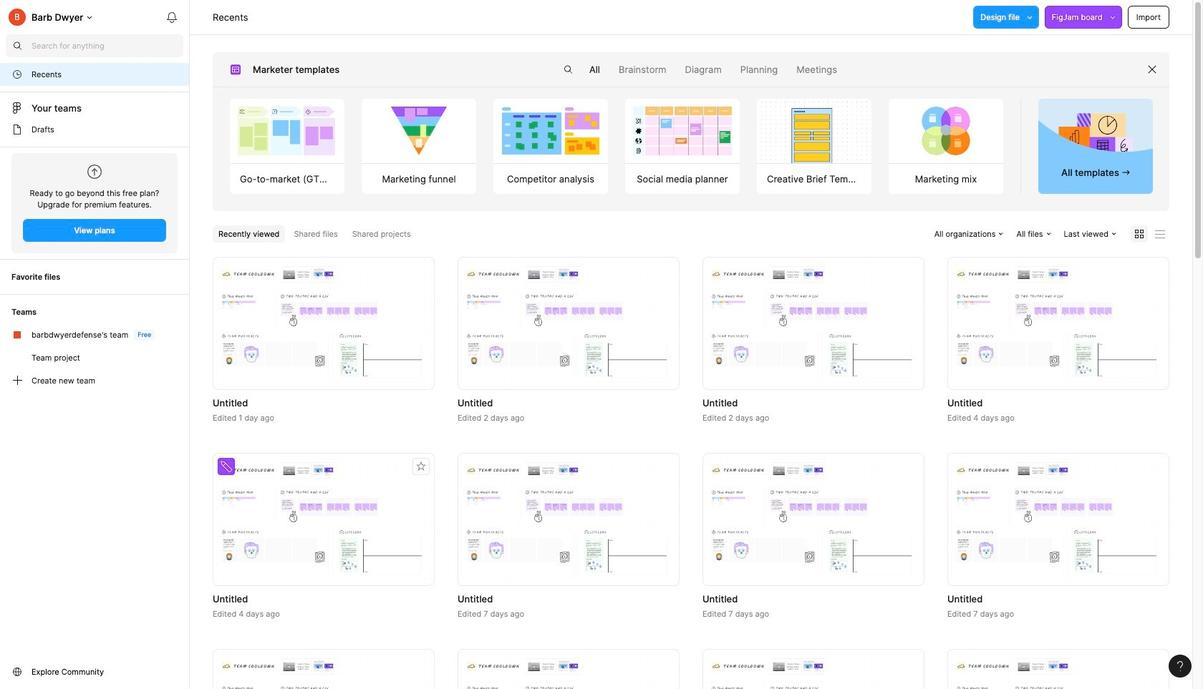 Task type: locate. For each thing, give the bounding box(es) containing it.
go-to-market (gtm) strategy image
[[230, 99, 344, 163]]

social media planner image
[[626, 99, 740, 163]]

help image
[[1178, 662, 1183, 672]]

marketing funnel image
[[362, 99, 476, 163]]

community 16 image
[[11, 667, 23, 678]]

creative brief template image
[[750, 99, 879, 163]]

competitor analysis image
[[494, 99, 608, 163]]

file thumbnail image
[[220, 266, 428, 381], [465, 266, 673, 381], [710, 266, 918, 381], [955, 266, 1162, 381], [220, 462, 428, 578], [465, 462, 673, 578], [710, 462, 918, 578], [955, 462, 1162, 578], [220, 659, 428, 690], [465, 659, 673, 690], [710, 659, 918, 690], [955, 659, 1162, 690]]

search 32 image
[[6, 34, 29, 57]]



Task type: describe. For each thing, give the bounding box(es) containing it.
bell 32 image
[[160, 6, 183, 29]]

recent 16 image
[[11, 69, 23, 80]]

marketing mix image
[[889, 99, 1003, 163]]

search 32 image
[[557, 58, 579, 81]]

see all all templates image
[[1059, 112, 1133, 162]]

page 16 image
[[11, 124, 23, 135]]

Search for anything text field
[[32, 40, 183, 52]]



Task type: vqa. For each thing, say whether or not it's contained in the screenshot.
file thumbnail
yes



